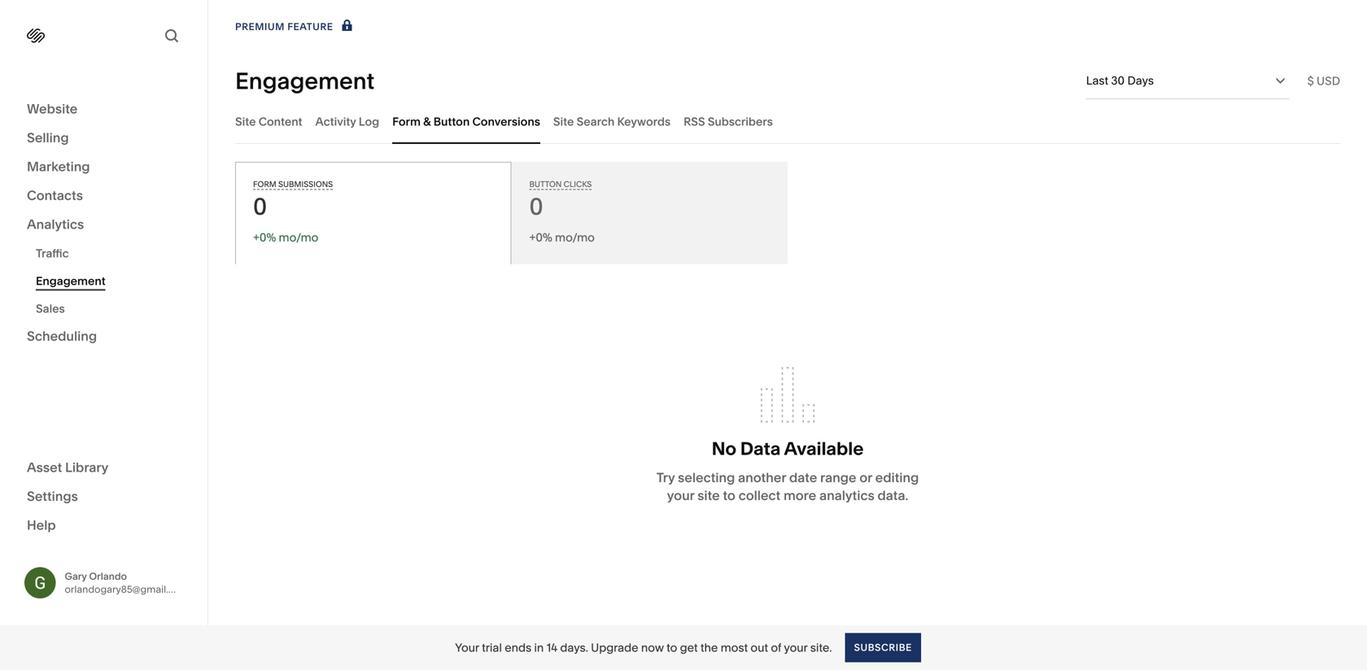 Task type: vqa. For each thing, say whether or not it's contained in the screenshot.
Traffic Sources button at the left of the page
no



Task type: describe. For each thing, give the bounding box(es) containing it.
form submissions 0 0% mo/mo
[[253, 179, 333, 245]]

your
[[455, 641, 479, 655]]

marketing
[[27, 159, 90, 175]]

library
[[65, 460, 108, 476]]

contacts
[[27, 188, 83, 203]]

selling link
[[27, 129, 181, 148]]

gary orlando orlandogary85@gmail.com
[[65, 571, 189, 596]]

trial
[[482, 641, 502, 655]]

orlando
[[89, 571, 127, 583]]

$ usd
[[1308, 74, 1341, 88]]

rss subscribers
[[684, 115, 773, 129]]

$
[[1308, 74, 1314, 88]]

site for site content
[[235, 115, 256, 129]]

activity log
[[315, 115, 379, 129]]

try
[[657, 470, 675, 486]]

mo/mo for button clicks 0 0% mo/mo
[[555, 231, 595, 245]]

scheduling
[[27, 328, 97, 344]]

subscribers
[[708, 115, 773, 129]]

subscribe
[[854, 642, 912, 654]]

settings
[[27, 489, 78, 505]]

0 for button clicks 0 0% mo/mo
[[529, 193, 543, 221]]

ends
[[505, 641, 532, 655]]

site.
[[810, 641, 832, 655]]

30
[[1111, 74, 1125, 87]]

contacts link
[[27, 187, 181, 206]]

form for 0
[[253, 179, 276, 189]]

in
[[534, 641, 544, 655]]

&
[[423, 115, 431, 129]]

date
[[789, 470, 817, 486]]

now
[[641, 641, 664, 655]]

form & button conversions button
[[392, 99, 540, 144]]

form & button conversions
[[392, 115, 540, 129]]

subscribe button
[[845, 634, 921, 663]]

premium
[[235, 21, 285, 33]]

rss
[[684, 115, 705, 129]]

the
[[701, 641, 718, 655]]

traffic
[[36, 247, 69, 260]]

of
[[771, 641, 782, 655]]

scheduling link
[[27, 328, 181, 347]]

available
[[784, 438, 864, 460]]

upgrade
[[591, 641, 638, 655]]

data
[[741, 438, 781, 460]]

last
[[1086, 74, 1109, 87]]

no data available
[[712, 438, 864, 460]]

activity log button
[[315, 99, 379, 144]]

1 vertical spatial to
[[667, 641, 677, 655]]

days.
[[560, 641, 588, 655]]

no
[[712, 438, 737, 460]]

sales link
[[36, 295, 190, 323]]

0 for form submissions 0 0% mo/mo
[[253, 193, 267, 221]]

site
[[698, 488, 720, 504]]

gary
[[65, 571, 87, 583]]

orlandogary85@gmail.com
[[65, 584, 189, 596]]

activity
[[315, 115, 356, 129]]

last 30 days button
[[1086, 63, 1290, 98]]

sales
[[36, 302, 65, 316]]

settings link
[[27, 488, 181, 507]]

site for site search keywords
[[553, 115, 574, 129]]

0% for form submissions 0 0% mo/mo
[[260, 231, 276, 245]]

content
[[259, 115, 302, 129]]

collect
[[739, 488, 781, 504]]

site search keywords button
[[553, 99, 671, 144]]

editing
[[875, 470, 919, 486]]

asset library link
[[27, 459, 181, 478]]

try selecting another date range or editing your site to collect more analytics data.
[[657, 470, 919, 504]]

last 30 days
[[1086, 74, 1154, 87]]

premium feature button
[[235, 18, 356, 36]]

website
[[27, 101, 78, 117]]



Task type: locate. For each thing, give the bounding box(es) containing it.
conversions
[[473, 115, 540, 129]]

0 vertical spatial your
[[667, 488, 695, 504]]

0 inside form submissions 0 0% mo/mo
[[253, 193, 267, 221]]

your down try
[[667, 488, 695, 504]]

mo/mo inside form submissions 0 0% mo/mo
[[279, 231, 319, 245]]

0 horizontal spatial button
[[434, 115, 470, 129]]

mo/mo down submissions
[[279, 231, 319, 245]]

0
[[253, 193, 267, 221], [529, 193, 543, 221]]

1 horizontal spatial 0%
[[536, 231, 552, 245]]

1 horizontal spatial mo/mo
[[555, 231, 595, 245]]

keywords
[[617, 115, 671, 129]]

to right the site
[[723, 488, 736, 504]]

asset library
[[27, 460, 108, 476]]

form left &
[[392, 115, 421, 129]]

0%
[[260, 231, 276, 245], [536, 231, 552, 245]]

traffic link
[[36, 240, 190, 267]]

button clicks 0 0% mo/mo
[[529, 179, 595, 245]]

log
[[359, 115, 379, 129]]

most
[[721, 641, 748, 655]]

0 horizontal spatial mo/mo
[[279, 231, 319, 245]]

1 mo/mo from the left
[[279, 231, 319, 245]]

mo/mo down clicks
[[555, 231, 595, 245]]

1 0% from the left
[[260, 231, 276, 245]]

1 vertical spatial form
[[253, 179, 276, 189]]

engagement
[[235, 67, 375, 95], [36, 274, 106, 288]]

0 horizontal spatial to
[[667, 641, 677, 655]]

2 0% from the left
[[536, 231, 552, 245]]

0 horizontal spatial form
[[253, 179, 276, 189]]

help link
[[27, 517, 56, 535]]

out
[[751, 641, 768, 655]]

usd
[[1317, 74, 1341, 88]]

to
[[723, 488, 736, 504], [667, 641, 677, 655]]

1 horizontal spatial form
[[392, 115, 421, 129]]

1 horizontal spatial 0
[[529, 193, 543, 221]]

1 horizontal spatial site
[[553, 115, 574, 129]]

1 horizontal spatial your
[[784, 641, 808, 655]]

form inside form submissions 0 0% mo/mo
[[253, 179, 276, 189]]

or
[[860, 470, 872, 486]]

0 vertical spatial engagement
[[235, 67, 375, 95]]

analytics
[[27, 217, 84, 232]]

analytics link
[[27, 216, 181, 235]]

engagement down traffic
[[36, 274, 106, 288]]

tab list containing site content
[[235, 99, 1341, 144]]

another
[[738, 470, 786, 486]]

1 horizontal spatial button
[[529, 179, 562, 189]]

0 horizontal spatial 0%
[[260, 231, 276, 245]]

2 mo/mo from the left
[[555, 231, 595, 245]]

0 horizontal spatial your
[[667, 488, 695, 504]]

analytics
[[820, 488, 875, 504]]

1 vertical spatial engagement
[[36, 274, 106, 288]]

feature
[[287, 21, 333, 33]]

0 vertical spatial to
[[723, 488, 736, 504]]

0% for button clicks 0 0% mo/mo
[[536, 231, 552, 245]]

0 vertical spatial button
[[434, 115, 470, 129]]

your
[[667, 488, 695, 504], [784, 641, 808, 655]]

1 site from the left
[[235, 115, 256, 129]]

engagement inside engagement link
[[36, 274, 106, 288]]

days
[[1128, 74, 1154, 87]]

mo/mo
[[279, 231, 319, 245], [555, 231, 595, 245]]

clicks
[[564, 179, 592, 189]]

site search keywords
[[553, 115, 671, 129]]

1 horizontal spatial engagement
[[235, 67, 375, 95]]

site content button
[[235, 99, 302, 144]]

mo/mo for form submissions 0 0% mo/mo
[[279, 231, 319, 245]]

search
[[577, 115, 615, 129]]

button left clicks
[[529, 179, 562, 189]]

14
[[547, 641, 558, 655]]

button
[[434, 115, 470, 129], [529, 179, 562, 189]]

data.
[[878, 488, 909, 504]]

site content
[[235, 115, 302, 129]]

rss subscribers button
[[684, 99, 773, 144]]

2 site from the left
[[553, 115, 574, 129]]

form
[[392, 115, 421, 129], [253, 179, 276, 189]]

website link
[[27, 100, 181, 119]]

site left search
[[553, 115, 574, 129]]

2 0 from the left
[[529, 193, 543, 221]]

form inside form & button conversions button
[[392, 115, 421, 129]]

submissions
[[278, 179, 333, 189]]

1 vertical spatial your
[[784, 641, 808, 655]]

engagement link
[[36, 267, 190, 295]]

site left content
[[235, 115, 256, 129]]

range
[[820, 470, 857, 486]]

0% inside button clicks 0 0% mo/mo
[[536, 231, 552, 245]]

your right of
[[784, 641, 808, 655]]

0 horizontal spatial site
[[235, 115, 256, 129]]

1 0 from the left
[[253, 193, 267, 221]]

premium feature
[[235, 21, 333, 33]]

help
[[27, 518, 56, 534]]

mo/mo inside button clicks 0 0% mo/mo
[[555, 231, 595, 245]]

your inside 'try selecting another date range or editing your site to collect more analytics data.'
[[667, 488, 695, 504]]

0 horizontal spatial engagement
[[36, 274, 106, 288]]

0% inside form submissions 0 0% mo/mo
[[260, 231, 276, 245]]

tab list
[[235, 99, 1341, 144]]

asset
[[27, 460, 62, 476]]

to inside 'try selecting another date range or editing your site to collect more analytics data.'
[[723, 488, 736, 504]]

1 horizontal spatial to
[[723, 488, 736, 504]]

marketing link
[[27, 158, 181, 177]]

1 vertical spatial button
[[529, 179, 562, 189]]

form for button
[[392, 115, 421, 129]]

0 horizontal spatial 0
[[253, 193, 267, 221]]

engagement up content
[[235, 67, 375, 95]]

0 vertical spatial form
[[392, 115, 421, 129]]

selecting
[[678, 470, 735, 486]]

button inside button
[[434, 115, 470, 129]]

your trial ends in 14 days. upgrade now to get the most out of your site.
[[455, 641, 832, 655]]

0 inside button clicks 0 0% mo/mo
[[529, 193, 543, 221]]

form left submissions
[[253, 179, 276, 189]]

selling
[[27, 130, 69, 146]]

button inside button clicks 0 0% mo/mo
[[529, 179, 562, 189]]

more
[[784, 488, 817, 504]]

to left get
[[667, 641, 677, 655]]

get
[[680, 641, 698, 655]]

button right &
[[434, 115, 470, 129]]



